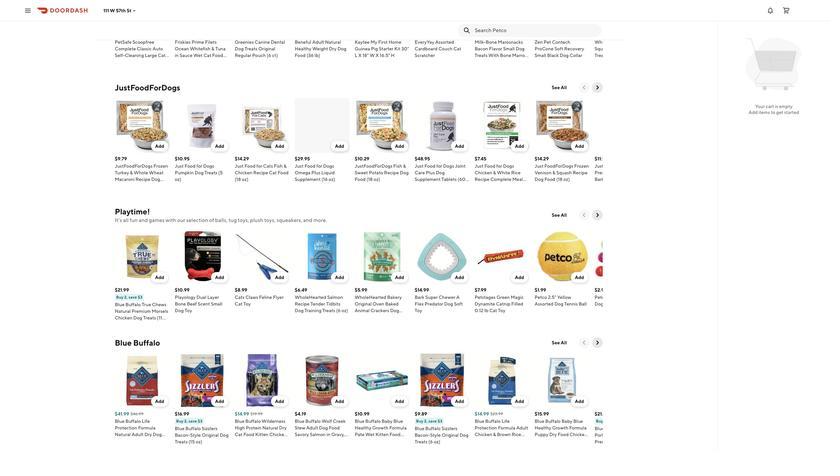 Task type: vqa. For each thing, say whether or not it's contained in the screenshot.
Order Summary (2 Items) on the top right of page
no



Task type: describe. For each thing, give the bounding box(es) containing it.
first
[[378, 39, 388, 45]]

buy for blue buffalo true chews pork & chicken sausage premium natural dog treats (14 oz)
[[596, 419, 604, 424]]

dog inside '$2.99 petco flyer 9" medium dog toy'
[[595, 301, 604, 307]]

$5.99 wholehearted bakery original oven baked animal crackers dog treats (6 oz)
[[355, 287, 402, 320]]

can
[[295, 439, 304, 444]]

oz) inside $10.95 just food for dogs pumpkin dog treats (5 oz)
[[175, 177, 181, 182]]

$48.95
[[415, 156, 430, 161]]

notification bell image
[[767, 6, 775, 14]]

kit
[[395, 46, 401, 51]]

friskies
[[175, 39, 191, 45]]

no
[[636, 163, 643, 169]]

& inside the $14.99 $23.99 blue buffalo life protection formula adult chicken & brown rice dry dog food (5 lb)
[[494, 432, 496, 437]]

$7.45
[[475, 156, 487, 161]]

treats inside $10.95 just food for dogs pumpkin dog treats (5 oz)
[[205, 170, 217, 175]]

$7.99 petstages green magic dynamite catnip filled 0.12 lb cat toy
[[475, 287, 524, 313]]

$14.99 for $14.99 $19.99 blue buffalo wilderness high protein natural dry cat food kitten chicken (2 lb)
[[235, 411, 249, 417]]

lb) inside $41.99 $46.99 blue buffalo life protection formula natural adult dry dog food beef & brown rice (15 lb)
[[122, 445, 128, 451]]

in inside $4.19 blue buffalo wolf creek stew adult dog food savory salmon in gravy, can (12.5 oz)
[[327, 432, 331, 437]]

oz) inside $16.99 buy 2, save $3 blue buffalo sizzlers bacon-style original dog treats (15 oz)
[[196, 439, 202, 445]]

$11.95
[[595, 156, 608, 161]]

bacon- for (6
[[415, 433, 430, 438]]

add for blue buffalo life protection formula natural adult dry dog food beef & brown rice (15 lb)
[[155, 399, 164, 404]]

$1.99
[[535, 287, 547, 293]]

dog inside $9.89 buy 2, save $3 blue buffalo sizzlers bacon-style original dog treats (6 oz)
[[460, 433, 469, 438]]

cat inside $14.29 just food for cats fish & chicken recipe cat food (18 oz)
[[269, 170, 277, 175]]

1 and from the left
[[139, 217, 148, 223]]

tablets
[[442, 177, 457, 182]]

0.12
[[475, 308, 484, 313]]

add for everyyay assorted cardboard couch cat scratcher
[[455, 20, 464, 25]]

dog inside $14.99 bark super chewer a flex predator dog soft toy
[[444, 301, 453, 307]]

previous button of carousel image for $1.99 petco 2.5" yellow assorted dog tennis ball
[[581, 212, 588, 219]]

h
[[391, 53, 395, 58]]

2 toys, from the left
[[264, 217, 276, 223]]

just food for dogs chicken & white rice recipe complete meal wet dog food (12.5 oz) image
[[475, 98, 530, 153]]

your cart is empty add items to get started
[[749, 104, 800, 115]]

blue buffalo life protection formula natural adult dry dog food beef & brown rice (15 lb) image
[[115, 353, 170, 408]]

everyyay
[[415, 39, 435, 45]]

frozen inside '$14.29 just foodfordogs frozen venison & squash recipe dog food (18 oz)'
[[575, 163, 589, 169]]

& inside $9.79 justfoodfordogs frozen turkey & whole wheat macaroni recipe dog food (18 oz)
[[130, 170, 133, 175]]

blue inside $9.89 buy 2, save $3 blue buffalo sizzlers bacon-style original dog treats (6 oz)
[[415, 426, 425, 431]]

marrow
[[512, 53, 529, 58]]

$3 for (15
[[198, 419, 203, 424]]

just for just food for dogs no preservatives beef liver bark dog treats (5 oz)
[[595, 163, 604, 169]]

(5 inside $10.95 just food for dogs pumpkin dog treats (5 oz)
[[218, 170, 223, 175]]

predator
[[425, 301, 444, 307]]

(40
[[475, 59, 483, 65]]

dog inside $10.99 playology dual layer bone beef scent small dog toy
[[175, 308, 184, 313]]

2, for blue buffalo true chews pork & chicken sausage premium natural dog treats (14 oz)
[[604, 419, 608, 424]]

wholehearted for original
[[355, 295, 387, 300]]

$10.95 just food for dogs pumpkin dog treats (5 oz)
[[175, 156, 223, 182]]

green
[[497, 295, 510, 300]]

toy inside '$2.99 petco flyer 9" medium dog toy'
[[605, 301, 612, 307]]

creek
[[333, 419, 346, 424]]

cat inside friskies prime filets ocean whitefish & tuna in sauce wet cat food (5.5 oz)
[[204, 53, 211, 58]]

x inside $10.99 blue buffalo baby blue healthy growth formula pate wet kitten food variety pack (3 oz x 6 ct)
[[393, 439, 396, 444]]

ocean
[[175, 46, 189, 51]]

dog inside $29.99 zen pet contech procone soft recovery small black dog collar
[[560, 53, 569, 58]]

treats inside $6.49 wholehearted salmon recipe tender tidbits dog training treats (6 oz)
[[323, 308, 335, 313]]

$5.99
[[355, 287, 367, 293]]

your
[[756, 104, 765, 109]]

ct) inside $10.99 blue buffalo baby blue healthy growth formula pate wet kitten food variety pack (3 oz x 6 ct)
[[400, 439, 406, 444]]

just foodfordogs frozen venison & squash recipe dog food (18 oz) image
[[535, 98, 590, 153]]

toy inside $14.99 bark super chewer a flex predator dog soft toy
[[415, 308, 422, 313]]

treats inside $3.99 whole hearted squeezable purees cat treats pouch variety pack (0.5 oz x 6 ct)
[[595, 53, 608, 58]]

tuna
[[215, 46, 226, 51]]

0 items, open order cart image
[[783, 6, 791, 14]]

$3 for premium
[[618, 419, 623, 424]]

bark inside $14.99 bark super chewer a flex predator dog soft toy
[[415, 295, 425, 300]]

see for blue buffalo
[[552, 340, 560, 346]]

buffalo inside $16.99 buy 2, save $3 blue buffalo sizzlers bacon-style original dog treats (15 oz)
[[186, 426, 201, 431]]

justfoodfordogs link
[[115, 82, 180, 93]]

all for blue buffalo
[[561, 340, 567, 346]]

recipe inside $9.79 justfoodfordogs frozen turkey & whole wheat macaroni recipe dog food (18 oz)
[[136, 177, 150, 182]]

& inside $15.99 blue buffalo baby blue healthy growth formula puppy dry food chicken & brown rice recipe (4 lb)
[[535, 439, 538, 444]]

$23.99
[[491, 411, 503, 416]]

buffalo inside $21.99 buy 2, save $3 blue buffalo true chews pork & chicken sausage premium natural dog treats (14 oz)
[[606, 426, 621, 431]]

of
[[209, 217, 214, 223]]

buffalo inside $4.19 blue buffalo wolf creek stew adult dog food savory salmon in gravy, can (12.5 oz)
[[306, 419, 321, 424]]

pack inside $3.99 whole hearted squeezable purees cat treats pouch variety pack (0.5 oz x 6 ct)
[[639, 53, 650, 58]]

wilderness
[[262, 419, 286, 424]]

sweet
[[355, 170, 368, 175]]

balls,
[[215, 217, 228, 223]]

111 w 57th st button
[[103, 8, 137, 13]]

$3.99 whole hearted squeezable purees cat treats pouch variety pack (0.5 oz x 6 ct)
[[595, 32, 650, 65]]

all
[[123, 217, 129, 223]]

add for cats claws feline flyer cat toy
[[275, 275, 284, 280]]

beef inside $41.99 $46.99 blue buffalo life protection formula natural adult dry dog food beef & brown rice (15 lb)
[[127, 439, 137, 444]]

Search Petco search field
[[475, 27, 596, 34]]

rice inside $41.99 $46.99 blue buffalo life protection formula natural adult dry dog food beef & brown rice (15 lb)
[[156, 439, 166, 444]]

bark super chewer a flex predator dog soft toy image
[[415, 229, 470, 284]]

dog inside greenies canine dental dog treats original regular pouch (6 ct)
[[235, 46, 244, 51]]

add for just food for dogs chicken & white rice recipe complete meal wet dog food (12.5 oz)
[[515, 144, 524, 149]]

add for petco 2.5" yellow assorted dog tennis ball
[[575, 275, 584, 280]]

baby for kitten
[[382, 419, 393, 424]]

dog inside $16.99 buy 2, save $3 blue buffalo sizzlers bacon-style original dog treats (15 oz)
[[220, 433, 229, 438]]

super
[[426, 295, 438, 300]]

$6.49
[[295, 287, 307, 293]]

magic
[[511, 295, 524, 300]]

see all link for justfoodfordogs
[[548, 82, 571, 93]]

dogs for white
[[503, 163, 514, 169]]

add for milk-bone marosnacks bacon flavor small dog treats with bone marrow (40 oz)
[[515, 20, 524, 25]]

add for justfoodfordogs fish & sweet potato recipe dog food (18 oz)
[[395, 144, 404, 149]]

add for wholehearted salmon recipe tender tidbits dog training treats (6 oz)
[[335, 275, 344, 280]]

wholehearted for recipe
[[295, 295, 327, 300]]

buffalo inside the $14.99 $23.99 blue buffalo life protection formula adult chicken & brown rice dry dog food (5 lb)
[[486, 419, 501, 424]]

empty
[[780, 104, 793, 109]]

feline
[[259, 295, 272, 300]]

adult inside $41.99 $46.99 blue buffalo life protection formula natural adult dry dog food beef & brown rice (15 lb)
[[132, 432, 144, 437]]

add for justfoodfordogs frozen turkey & whole wheat macaroni recipe dog food (18 oz)
[[155, 144, 164, 149]]

frozen inside $9.79 justfoodfordogs frozen turkey & whole wheat macaroni recipe dog food (18 oz)
[[154, 163, 168, 169]]

treats inside $21.99 buy 2, save $3 blue buffalo true chews natural premium morsels chicken dog treats (11 oz)
[[143, 315, 156, 321]]

beneful
[[295, 39, 312, 45]]

treats inside $9.83 $12.29 milk-bone marosnacks bacon flavor small dog treats with bone marrow (40 oz)
[[475, 53, 488, 58]]

pork
[[595, 433, 605, 438]]

2 all from the top
[[561, 213, 567, 218]]

life for brown
[[502, 419, 510, 424]]

petco for petco flyer 9" medium dog toy
[[595, 295, 607, 300]]

oz) inside $9.79 justfoodfordogs frozen turkey & whole wheat macaroni recipe dog food (18 oz)
[[134, 183, 140, 189]]

blue inside $16.99 buy 2, save $3 blue buffalo sizzlers bacon-style original dog treats (15 oz)
[[175, 426, 185, 431]]

everyyay assorted cardboard couch cat scratcher
[[415, 39, 461, 58]]

add for zen pet contech procone soft recovery small black dog collar
[[575, 20, 584, 25]]

justfoodfordogs down box
[[115, 83, 180, 92]]

lb) inside $15.99 blue buffalo baby blue healthy growth formula puppy dry food chicken & brown rice recipe (4 lb)
[[535, 445, 541, 451]]

petco 2.5" yellow assorted dog tennis ball image
[[535, 229, 590, 284]]

in inside friskies prime filets ocean whitefish & tuna in sauce wet cat food (5.5 oz)
[[175, 53, 179, 58]]

bacon- for (15
[[175, 433, 190, 438]]

bacon
[[475, 46, 488, 51]]

(11
[[157, 315, 162, 321]]

chicken inside $21.99 buy 2, save $3 blue buffalo true chews pork & chicken sausage premium natural dog treats (14 oz)
[[610, 433, 627, 438]]

food inside $48.95 just food for dogs joint care plus dog supplement tablets (60 ct)
[[425, 163, 436, 169]]

add for just food for dogs omega plus liquid supplement (16 oz)
[[335, 144, 344, 149]]

dry inside $15.99 blue buffalo baby blue healthy growth formula puppy dry food chicken & brown rice recipe (4 lb)
[[550, 432, 557, 437]]

animal
[[355, 308, 370, 313]]

for for plus
[[437, 163, 443, 169]]

squeakers,
[[277, 217, 302, 223]]

cat inside $3.99 whole hearted squeezable purees cat treats pouch variety pack (0.5 oz x 6 ct)
[[636, 46, 644, 51]]

cat inside $14.99 $19.99 blue buffalo wilderness high protein natural dry cat food kitten chicken (2 lb)
[[235, 432, 243, 437]]

empty retail cart image
[[743, 33, 806, 95]]

justfoodfordogs for $10.29
[[355, 163, 393, 169]]

30"
[[402, 46, 409, 51]]

& inside '$14.29 just foodfordogs frozen venison & squash recipe dog food (18 oz)'
[[553, 170, 556, 175]]

dog inside the $14.99 $23.99 blue buffalo life protection formula adult chicken & brown rice dry dog food (5 lb)
[[483, 439, 492, 444]]

original inside $9.89 buy 2, save $3 blue buffalo sizzlers bacon-style original dog treats (6 oz)
[[442, 433, 459, 438]]

wet for $10.99 blue buffalo baby blue healthy growth formula pate wet kitten food variety pack (3 oz x 6 ct)
[[366, 432, 375, 437]]

true for chicken
[[622, 426, 631, 431]]

fish inside $10.29 justfoodfordogs fish & sweet potato recipe dog food (18 oz)
[[394, 163, 402, 169]]

all for justfoodfordogs
[[561, 85, 567, 90]]

& inside $14.29 just food for cats fish & chicken recipe cat food (18 oz)
[[284, 163, 287, 169]]

pouch for purees
[[609, 53, 622, 58]]

$9.83 $12.29 milk-bone marosnacks bacon flavor small dog treats with bone marrow (40 oz)
[[475, 32, 529, 65]]

chews for blue buffalo true chews natural premium morsels chicken dog treats (11 oz)
[[152, 302, 167, 307]]

scoopfree
[[133, 39, 154, 45]]

buy for blue buffalo sizzlers bacon-style original dog treats (6 oz)
[[416, 419, 424, 424]]

training
[[305, 308, 322, 313]]

2 see from the top
[[552, 213, 560, 218]]

everyyay assorted cardboard couch cat scratcher image
[[415, 0, 470, 29]]

see all for blue buffalo
[[552, 340, 567, 346]]

next button of carousel image
[[594, 340, 601, 346]]

(6 inside $9.89 buy 2, save $3 blue buffalo sizzlers bacon-style original dog treats (6 oz)
[[429, 439, 433, 445]]

yellow
[[558, 295, 572, 300]]

just for just foodfordogs frozen venison & squash recipe dog food (18 oz)
[[535, 163, 544, 169]]

collar
[[570, 53, 583, 58]]

blue buffalo true chews natural premium morsels chicken dog treats (11 oz) image
[[115, 229, 170, 284]]

$29.99 zen pet contech procone soft recovery small black dog collar
[[535, 32, 585, 58]]

high
[[235, 425, 245, 431]]

fish inside $14.29 just food for cats fish & chicken recipe cat food (18 oz)
[[274, 163, 283, 169]]

toy inside $8.99 cats claws feline flyer cat toy
[[244, 301, 251, 307]]

ball
[[579, 301, 587, 307]]

regular
[[235, 53, 251, 58]]

tennis
[[565, 301, 578, 307]]

0 horizontal spatial w
[[110, 8, 115, 13]]

save for (6
[[429, 419, 437, 424]]

kitten inside $10.99 blue buffalo baby blue healthy growth formula pate wet kitten food variety pack (3 oz x 6 ct)
[[376, 432, 389, 437]]

kitten inside $14.99 $19.99 blue buffalo wilderness high protein natural dry cat food kitten chicken (2 lb)
[[255, 432, 269, 437]]

(5.5
[[175, 59, 183, 65]]

recipe inside $10.29 justfoodfordogs fish & sweet potato recipe dog food (18 oz)
[[384, 170, 399, 175]]

2 horizontal spatial bone
[[500, 53, 512, 58]]

buffalo inside $14.99 $19.99 blue buffalo wilderness high protein natural dry cat food kitten chicken (2 lb)
[[246, 419, 261, 424]]

just for just food for dogs pumpkin dog treats (5 oz)
[[175, 163, 184, 169]]

supplement inside $48.95 just food for dogs joint care plus dog supplement tablets (60 ct)
[[415, 177, 441, 182]]

blue buffalo baby blue healthy growth formula puppy dry food chicken & brown rice recipe (4 lb) image
[[535, 353, 590, 408]]

chicken inside $14.29 just food for cats fish & chicken recipe cat food (18 oz)
[[235, 170, 253, 175]]

previous button of carousel image for $14.29 just foodfordogs frozen venison & squash recipe dog food (18 oz)
[[581, 84, 588, 91]]

justfoodfordogs fish & sweet potato recipe dog food (18 oz) image
[[355, 98, 410, 153]]

it's
[[115, 217, 122, 223]]

cats inside $14.29 just food for cats fish & chicken recipe cat food (18 oz)
[[263, 163, 273, 169]]

add for blue buffalo wilderness high protein natural dry cat food kitten chicken (2 lb)
[[275, 399, 284, 404]]

$2.99
[[595, 287, 607, 293]]

dog inside $10.29 justfoodfordogs fish & sweet potato recipe dog food (18 oz)
[[400, 170, 409, 175]]

see for justfoodfordogs
[[552, 85, 560, 90]]

blue buffalo life protection formula adult chicken & brown rice dry dog food (5 lb) image
[[475, 353, 530, 408]]

recipe inside $7.45 just food for dogs chicken & white rice recipe complete meal wet dog food (12.5 oz)
[[475, 177, 490, 182]]

$14.29 for foodfordogs
[[535, 156, 549, 161]]

oz inside $10.99 blue buffalo baby blue healthy growth formula pate wet kitten food variety pack (3 oz x 6 ct)
[[387, 439, 392, 444]]

justfoodfordogs for $9.79
[[115, 163, 153, 169]]

food inside $10.29 justfoodfordogs fish & sweet potato recipe dog food (18 oz)
[[355, 177, 366, 182]]

& inside $41.99 $46.99 blue buffalo life protection formula natural adult dry dog food beef & brown rice (15 lb)
[[138, 439, 141, 444]]

classic
[[137, 46, 152, 51]]

sizzlers for (6
[[442, 426, 458, 431]]

(16
[[322, 177, 328, 182]]

purees
[[621, 46, 635, 51]]

for for chicken
[[257, 163, 262, 169]]

bark inside $11.95 just food for dogs no preservatives beef liver bark dog treats (5 oz)
[[595, 177, 605, 182]]

cat inside $8.99 cats claws feline flyer cat toy
[[235, 301, 243, 307]]

natural inside $41.99 $46.99 blue buffalo life protection formula natural adult dry dog food beef & brown rice (15 lb)
[[115, 432, 131, 437]]

next button of carousel image for $2.99 petco flyer 9" medium dog toy
[[594, 212, 601, 219]]

$14.99 $19.99 blue buffalo wilderness high protein natural dry cat food kitten chicken (2 lb)
[[235, 411, 287, 444]]

formula inside $15.99 blue buffalo baby blue healthy growth formula puppy dry food chicken & brown rice recipe (4 lb)
[[570, 425, 587, 431]]

greenies canine dental dog treats original regular pouch (6 ct) image
[[235, 0, 290, 29]]

$14.99 for $14.99 bark super chewer a flex predator dog soft toy
[[415, 287, 429, 293]]

(6 inside $6.49 wholehearted salmon recipe tender tidbits dog training treats (6 oz)
[[336, 308, 341, 313]]

just food for dogs pumpkin dog treats (5 oz) image
[[175, 98, 230, 153]]

save for (15
[[189, 419, 197, 424]]

medium
[[625, 295, 643, 300]]

just for just food for dogs chicken & white rice recipe complete meal wet dog food (12.5 oz)
[[475, 163, 484, 169]]

(0.5
[[595, 59, 604, 65]]

(2
[[235, 439, 239, 444]]

for for liquid
[[317, 163, 322, 169]]

my
[[371, 39, 377, 45]]

food inside $14.99 $19.99 blue buffalo wilderness high protein natural dry cat food kitten chicken (2 lb)
[[244, 432, 254, 437]]

guinea
[[355, 46, 370, 51]]

111
[[103, 8, 109, 13]]

x inside $3.99 whole hearted squeezable purees cat treats pouch variety pack (0.5 oz x 6 ct)
[[611, 59, 613, 65]]

57th
[[116, 8, 126, 13]]

add for blue buffalo life protection formula adult chicken & brown rice dry dog food (5 lb)
[[515, 399, 524, 404]]

recovery
[[565, 46, 585, 51]]

formula inside $41.99 $46.99 blue buffalo life protection formula natural adult dry dog food beef & brown rice (15 lb)
[[138, 425, 156, 431]]

chicken inside $21.99 buy 2, save $3 blue buffalo true chews natural premium morsels chicken dog treats (11 oz)
[[115, 315, 132, 321]]

cat inside everyyay assorted cardboard couch cat scratcher
[[454, 46, 461, 51]]

blue inside $4.19 blue buffalo wolf creek stew adult dog food savory salmon in gravy, can (12.5 oz)
[[295, 419, 305, 424]]

petco for petco 2.5" yellow assorted dog tennis ball
[[535, 295, 547, 300]]

just food for dogs joint care plus dog supplement tablets (60 ct) image
[[415, 98, 470, 153]]

supplement inside $29.95 just food for dogs omega plus liquid supplement (16 oz)
[[295, 177, 321, 182]]

tender
[[311, 301, 325, 307]]

toy inside $7.99 petstages green magic dynamite catnip filled 0.12 lb cat toy
[[498, 308, 506, 313]]

fun
[[130, 217, 138, 223]]

oz) inside $11.95 just food for dogs no preservatives beef liver bark dog treats (5 oz)
[[635, 177, 641, 182]]

layer
[[207, 295, 219, 300]]

sizzlers for (15
[[202, 426, 218, 431]]

dogs for plus
[[443, 163, 454, 169]]

petsafe scoopfree complete classic auto self-cleaning large cat litter box
[[115, 39, 166, 65]]

16.5"
[[380, 53, 390, 58]]

18"
[[363, 53, 369, 58]]

prime
[[192, 39, 204, 45]]

wolf
[[322, 419, 332, 424]]

petstages green magic dynamite catnip filled 0.12 lb cat toy image
[[475, 229, 530, 284]]

food inside $41.99 $46.99 blue buffalo life protection formula natural adult dry dog food beef & brown rice (15 lb)
[[115, 439, 126, 444]]

pet
[[544, 39, 551, 45]]

treats inside $5.99 wholehearted bakery original oven baked animal crackers dog treats (6 oz)
[[355, 315, 368, 320]]

joint
[[455, 163, 466, 169]]

cat inside $7.99 petstages green magic dynamite catnip filled 0.12 lb cat toy
[[490, 308, 497, 313]]

petsafe
[[115, 39, 132, 45]]

(15 inside $16.99 buy 2, save $3 blue buffalo sizzlers bacon-style original dog treats (15 oz)
[[189, 439, 195, 445]]

& inside $21.99 buy 2, save $3 blue buffalo true chews pork & chicken sausage premium natural dog treats (14 oz)
[[606, 433, 609, 438]]

dynamite
[[475, 301, 495, 307]]

more.
[[314, 217, 327, 223]]

& inside $7.45 just food for dogs chicken & white rice recipe complete meal wet dog food (12.5 oz)
[[494, 170, 496, 175]]



Task type: locate. For each thing, give the bounding box(es) containing it.
brown inside the $14.99 $23.99 blue buffalo life protection formula adult chicken & brown rice dry dog food (5 lb)
[[497, 432, 511, 437]]

treats down bacon
[[475, 53, 488, 58]]

wet for friskies prime filets ocean whitefish & tuna in sauce wet cat food (5.5 oz)
[[194, 53, 203, 58]]

self-
[[115, 53, 125, 58]]

oz right (3
[[387, 439, 392, 444]]

protection down $41.99 at the bottom left
[[115, 425, 137, 431]]

7 just from the left
[[595, 163, 604, 169]]

treats
[[245, 46, 258, 51], [475, 53, 488, 58], [595, 53, 608, 58], [205, 170, 217, 175], [615, 177, 628, 182], [323, 308, 335, 313], [355, 315, 368, 320], [143, 315, 156, 321], [175, 439, 188, 445], [415, 439, 428, 445], [595, 446, 608, 451]]

2 bacon- from the left
[[415, 433, 430, 438]]

buffalo inside $9.89 buy 2, save $3 blue buffalo sizzlers bacon-style original dog treats (6 oz)
[[426, 426, 441, 431]]

dogs for beef
[[625, 163, 636, 169]]

chews up morsels
[[152, 302, 167, 307]]

$14.29 for food
[[235, 156, 249, 161]]

protection inside $41.99 $46.99 blue buffalo life protection formula natural adult dry dog food beef & brown rice (15 lb)
[[115, 425, 137, 431]]

(12.5 inside $4.19 blue buffalo wolf creek stew adult dog food savory salmon in gravy, can (12.5 oz)
[[305, 439, 315, 444]]

$14.99 inside $14.99 $19.99 blue buffalo wilderness high protein natural dry cat food kitten chicken (2 lb)
[[235, 411, 249, 417]]

2 horizontal spatial $14.99
[[475, 411, 489, 417]]

$21.99 for blue buffalo true chews pork & chicken sausage premium natural dog treats (14 oz)
[[595, 411, 609, 417]]

toy down playology
[[185, 308, 192, 313]]

0 horizontal spatial frozen
[[154, 163, 168, 169]]

4 dogs from the left
[[503, 163, 514, 169]]

soft down a
[[454, 301, 463, 307]]

$9.89 buy 2, save $3 blue buffalo sizzlers bacon-style original dog treats (6 oz)
[[415, 411, 469, 445]]

1 style from the left
[[190, 433, 201, 438]]

meal
[[513, 177, 523, 182]]

large
[[145, 53, 157, 58]]

and
[[139, 217, 148, 223], [303, 217, 313, 223]]

blue buffalo baby blue healthy growth formula pate wet kitten food variety pack (3 oz x 6 ct) image
[[355, 353, 410, 408]]

kaytee my first home guinea pig starter kit 30" l x 18" w x 16.5" h image
[[355, 0, 410, 29]]

assorted up couch
[[435, 39, 454, 45]]

add for blue buffalo baby blue healthy growth formula pate wet kitten food variety pack (3 oz x 6 ct)
[[395, 399, 404, 404]]

w right 111
[[110, 8, 115, 13]]

2, for blue buffalo sizzlers bacon-style original dog treats (6 oz)
[[424, 419, 428, 424]]

dry inside $14.99 $19.99 blue buffalo wilderness high protein natural dry cat food kitten chicken (2 lb)
[[279, 425, 287, 431]]

2 $14.29 from the left
[[535, 156, 549, 161]]

& inside $10.29 justfoodfordogs fish & sweet potato recipe dog food (18 oz)
[[403, 163, 406, 169]]

0 horizontal spatial sizzlers
[[202, 426, 218, 431]]

wet
[[194, 53, 203, 58], [475, 183, 484, 189], [366, 432, 375, 437]]

0 vertical spatial chews
[[152, 302, 167, 307]]

1 vertical spatial $21.99
[[595, 411, 609, 417]]

$10.99 up playology
[[175, 287, 190, 293]]

chews for blue buffalo true chews pork & chicken sausage premium natural dog treats (14 oz)
[[632, 426, 647, 431]]

2, for blue buffalo sizzlers bacon-style original dog treats (15 oz)
[[184, 419, 188, 424]]

$1.99 petco 2.5" yellow assorted dog tennis ball
[[535, 287, 587, 307]]

get
[[777, 110, 784, 115]]

pumpkin
[[175, 170, 194, 175]]

$3 for dog
[[138, 295, 143, 300]]

(12.5 down 'savory'
[[305, 439, 315, 444]]

1 horizontal spatial $21.99
[[595, 411, 609, 417]]

wholehearted bakery original oven baked animal crackers dog treats (6 oz) image
[[355, 229, 410, 284]]

0 vertical spatial $21.99
[[115, 287, 129, 293]]

3 see all link from the top
[[548, 338, 571, 348]]

sizzlers inside $16.99 buy 2, save $3 blue buffalo sizzlers bacon-style original dog treats (15 oz)
[[202, 426, 218, 431]]

bone right with
[[500, 53, 512, 58]]

1 horizontal spatial flyer
[[608, 295, 619, 300]]

1 horizontal spatial growth
[[553, 425, 569, 431]]

beef inside $10.99 playology dual layer bone beef scent small dog toy
[[187, 301, 197, 307]]

x right l
[[359, 53, 362, 58]]

life down $46.99 on the bottom left of the page
[[142, 419, 150, 424]]

1 horizontal spatial true
[[622, 426, 631, 431]]

wet down whitefish
[[194, 53, 203, 58]]

flyer right the feline
[[273, 295, 284, 300]]

oz
[[605, 59, 610, 65], [387, 439, 392, 444]]

2 plus from the left
[[426, 170, 435, 175]]

1 horizontal spatial style
[[430, 433, 441, 438]]

3 see all from the top
[[552, 340, 567, 346]]

(15 inside $41.99 $46.99 blue buffalo life protection formula natural adult dry dog food beef & brown rice (15 lb)
[[115, 445, 121, 451]]

oz) inside $29.95 just food for dogs omega plus liquid supplement (16 oz)
[[329, 177, 335, 182]]

for inside $29.95 just food for dogs omega plus liquid supplement (16 oz)
[[317, 163, 322, 169]]

0 horizontal spatial (15
[[115, 445, 121, 451]]

2 and from the left
[[303, 217, 313, 223]]

protein
[[246, 425, 262, 431]]

just for just food for dogs omega plus liquid supplement (16 oz)
[[295, 163, 304, 169]]

dental
[[271, 39, 285, 45]]

0 horizontal spatial chews
[[152, 302, 167, 307]]

and right the fun
[[139, 217, 148, 223]]

2 wholehearted from the left
[[355, 295, 387, 300]]

$10.99 up pate
[[355, 411, 370, 417]]

3 see from the top
[[552, 340, 560, 346]]

beef inside $11.95 just food for dogs no preservatives beef liver bark dog treats (5 oz)
[[624, 170, 634, 175]]

cat right the 'purees' on the right top of the page
[[636, 46, 644, 51]]

home
[[389, 39, 402, 45]]

2 formula from the left
[[390, 425, 407, 431]]

dog inside $9.79 justfoodfordogs frozen turkey & whole wheat macaroni recipe dog food (18 oz)
[[151, 177, 160, 182]]

wholehearted salmon recipe tender tidbits dog training treats (6 oz) image
[[295, 229, 350, 284]]

food
[[212, 53, 223, 58], [295, 53, 306, 58], [185, 163, 196, 169], [245, 163, 256, 169], [305, 163, 316, 169], [425, 163, 436, 169], [485, 163, 496, 169], [605, 163, 616, 169], [278, 170, 289, 175], [355, 177, 366, 182], [545, 177, 556, 182], [115, 183, 126, 189], [495, 183, 506, 189], [329, 425, 340, 431], [244, 432, 254, 437], [390, 432, 401, 437], [558, 432, 569, 437], [115, 439, 126, 444], [493, 439, 504, 444]]

toys,
[[238, 217, 249, 223], [264, 217, 276, 223]]

$21.99 for blue buffalo true chews natural premium morsels chicken dog treats (11 oz)
[[115, 287, 129, 293]]

liver
[[635, 170, 646, 175]]

dogs for treats
[[203, 163, 214, 169]]

dog inside $9.83 $12.29 milk-bone marosnacks bacon flavor small dog treats with bone marrow (40 oz)
[[516, 46, 525, 51]]

2 next button of carousel image from the top
[[594, 212, 601, 219]]

small for layer
[[211, 301, 223, 307]]

treats down greenies
[[245, 46, 258, 51]]

1 pouch from the left
[[252, 53, 266, 58]]

1 formula from the left
[[138, 425, 156, 431]]

0 horizontal spatial growth
[[373, 425, 389, 431]]

0 horizontal spatial premium
[[132, 309, 151, 314]]

1 protection from the left
[[115, 425, 137, 431]]

$4.19
[[295, 411, 306, 417]]

2 just from the left
[[235, 163, 244, 169]]

cart
[[766, 104, 775, 109]]

variety down the 'purees' on the right top of the page
[[623, 53, 638, 58]]

1 vertical spatial (12.5
[[305, 439, 315, 444]]

recipe
[[253, 170, 268, 175], [384, 170, 399, 175], [573, 170, 588, 175], [136, 177, 150, 182], [475, 177, 490, 182], [295, 301, 310, 307], [564, 439, 579, 444]]

0 horizontal spatial style
[[190, 433, 201, 438]]

$10.29 justfoodfordogs fish & sweet potato recipe dog food (18 oz)
[[355, 156, 409, 182]]

add for petstages green magic dynamite catnip filled 0.12 lb cat toy
[[515, 275, 524, 280]]

canine
[[255, 39, 270, 45]]

previous button of carousel image
[[581, 84, 588, 91], [581, 212, 588, 219]]

petsafe scoopfree complete classic auto self-cleaning large cat litter box image
[[115, 0, 170, 29]]

1 horizontal spatial chews
[[632, 426, 647, 431]]

1 see all link from the top
[[548, 82, 571, 93]]

blue buffalo sizzlers bacon-style original dog treats (15 oz) image
[[175, 353, 230, 408]]

1 vertical spatial see all link
[[548, 210, 571, 220]]

3 for from the left
[[317, 163, 322, 169]]

$10.99 playology dual layer bone beef scent small dog toy
[[175, 287, 223, 313]]

0 horizontal spatial protection
[[115, 425, 137, 431]]

0 vertical spatial variety
[[623, 53, 638, 58]]

crackers
[[371, 308, 389, 313]]

1 vertical spatial complete
[[491, 177, 512, 182]]

oz) inside $21.99 buy 2, save $3 blue buffalo true chews natural premium morsels chicken dog treats (11 oz)
[[115, 322, 121, 327]]

0 horizontal spatial complete
[[115, 46, 136, 51]]

original inside greenies canine dental dog treats original regular pouch (6 ct)
[[259, 46, 276, 51]]

wet down $7.45 on the top
[[475, 183, 484, 189]]

add for just food for cats fish & chicken recipe cat food (18 oz)
[[275, 144, 284, 149]]

ct) right (3
[[400, 439, 406, 444]]

1 for from the left
[[197, 163, 202, 169]]

1 flyer from the left
[[273, 295, 284, 300]]

2, inside $21.99 buy 2, save $3 blue buffalo true chews natural premium morsels chicken dog treats (11 oz)
[[124, 295, 128, 300]]

cat right couch
[[454, 46, 461, 51]]

oz) inside friskies prime filets ocean whitefish & tuna in sauce wet cat food (5.5 oz)
[[184, 59, 191, 65]]

ct) down care
[[415, 183, 421, 189]]

wet right pate
[[366, 432, 375, 437]]

1 frozen from the left
[[154, 163, 168, 169]]

0 horizontal spatial (5
[[218, 170, 223, 175]]

add for just food for dogs pumpkin dog treats (5 oz)
[[215, 144, 224, 149]]

cat inside petsafe scoopfree complete classic auto self-cleaning large cat litter box
[[158, 53, 166, 58]]

1 vertical spatial bark
[[415, 295, 425, 300]]

save inside $16.99 buy 2, save $3 blue buffalo sizzlers bacon-style original dog treats (15 oz)
[[189, 419, 197, 424]]

add for blue buffalo wolf creek stew adult dog food savory salmon in gravy, can (12.5 oz)
[[335, 399, 344, 404]]

1 vertical spatial $10.99
[[355, 411, 370, 417]]

1 life from the left
[[142, 419, 150, 424]]

1 vertical spatial bone
[[500, 53, 512, 58]]

1 horizontal spatial bacon-
[[415, 433, 430, 438]]

2 vertical spatial beef
[[127, 439, 137, 444]]

selection
[[186, 217, 208, 223]]

1 horizontal spatial oz
[[605, 59, 610, 65]]

1 dogs from the left
[[203, 163, 214, 169]]

2 supplement from the left
[[415, 177, 441, 182]]

3 just from the left
[[295, 163, 304, 169]]

complete down white
[[491, 177, 512, 182]]

0 vertical spatial x
[[611, 59, 613, 65]]

0 vertical spatial wet
[[194, 53, 203, 58]]

black
[[548, 53, 559, 58]]

justfoodfordogs frozen turkey & whole wheat macaroni recipe dog food (18 oz) image
[[115, 98, 170, 153]]

foodfordogs
[[545, 163, 574, 169]]

bark down preservatives
[[595, 177, 605, 182]]

2 baby from the left
[[562, 419, 573, 424]]

puppy
[[535, 432, 549, 437]]

style for (15
[[190, 433, 201, 438]]

natural inside $21.99 buy 2, save $3 blue buffalo true chews pork & chicken sausage premium natural dog treats (14 oz)
[[615, 439, 631, 445]]

soft inside $14.99 bark super chewer a flex predator dog soft toy
[[454, 301, 463, 307]]

pack inside $10.99 blue buffalo baby blue healthy growth formula pate wet kitten food variety pack (3 oz x 6 ct)
[[371, 439, 381, 444]]

growth inside $10.99 blue buffalo baby blue healthy growth formula pate wet kitten food variety pack (3 oz x 6 ct)
[[373, 425, 389, 431]]

save for dog
[[129, 295, 137, 300]]

2 previous button of carousel image from the top
[[581, 212, 588, 219]]

lb
[[485, 308, 489, 313]]

4 formula from the left
[[570, 425, 587, 431]]

oz) inside $21.99 buy 2, save $3 blue buffalo true chews pork & chicken sausage premium natural dog treats (14 oz)
[[616, 446, 622, 451]]

in left gravy,
[[327, 432, 331, 437]]

0 horizontal spatial $10.99
[[175, 287, 190, 293]]

1 vertical spatial pack
[[371, 439, 381, 444]]

whole left wheat
[[134, 170, 148, 175]]

$14.99 for $14.99 $23.99 blue buffalo life protection formula adult chicken & brown rice dry dog food (5 lb)
[[475, 411, 489, 417]]

$9.79 justfoodfordogs frozen turkey & whole wheat macaroni recipe dog food (18 oz)
[[115, 156, 168, 189]]

milk-
[[475, 39, 486, 45]]

adult
[[312, 39, 324, 45], [306, 425, 318, 431], [517, 425, 529, 431], [132, 432, 144, 437]]

0 vertical spatial 6
[[614, 59, 617, 65]]

1 horizontal spatial x
[[611, 59, 613, 65]]

soft
[[555, 46, 564, 51], [454, 301, 463, 307]]

$10.99 for blue
[[355, 411, 370, 417]]

0 vertical spatial (5
[[218, 170, 223, 175]]

1 see all from the top
[[552, 85, 567, 90]]

cat down auto
[[158, 53, 166, 58]]

treats inside $16.99 buy 2, save $3 blue buffalo sizzlers bacon-style original dog treats (15 oz)
[[175, 439, 188, 445]]

next button of carousel image for $11.95 just food for dogs no preservatives beef liver bark dog treats (5 oz)
[[594, 84, 601, 91]]

adult inside the $14.99 $23.99 blue buffalo life protection formula adult chicken & brown rice dry dog food (5 lb)
[[517, 425, 529, 431]]

couch
[[439, 46, 453, 51]]

blue buffalo sizzlers bacon-style original dog treats (6 oz) image
[[415, 353, 470, 408]]

1 vertical spatial chews
[[632, 426, 647, 431]]

1 vertical spatial next button of carousel image
[[594, 212, 601, 219]]

2.5"
[[548, 295, 557, 300]]

blue buffalo
[[115, 338, 160, 347]]

just for just food for dogs joint care plus dog supplement tablets (60 ct)
[[415, 163, 424, 169]]

1 all from the top
[[561, 85, 567, 90]]

baby for food
[[562, 419, 573, 424]]

3 formula from the left
[[498, 425, 516, 431]]

cats inside $8.99 cats claws feline flyer cat toy
[[235, 295, 245, 300]]

1 vertical spatial small
[[535, 53, 547, 58]]

0 vertical spatial next button of carousel image
[[594, 84, 601, 91]]

6 inside $3.99 whole hearted squeezable purees cat treats pouch variety pack (0.5 oz x 6 ct)
[[614, 59, 617, 65]]

2 kitten from the left
[[376, 432, 389, 437]]

premium inside $21.99 buy 2, save $3 blue buffalo true chews natural premium morsels chicken dog treats (11 oz)
[[132, 309, 151, 314]]

2 see all from the top
[[552, 213, 567, 218]]

(18 inside $14.29 just food for cats fish & chicken recipe cat food (18 oz)
[[235, 177, 241, 182]]

1 bacon- from the left
[[175, 433, 190, 438]]

5 just from the left
[[475, 163, 484, 169]]

0 horizontal spatial wet
[[194, 53, 203, 58]]

potato
[[369, 170, 383, 175]]

petstages
[[475, 295, 496, 300]]

0 vertical spatial soft
[[555, 46, 564, 51]]

gravy,
[[332, 432, 345, 437]]

complete inside $7.45 just food for dogs chicken & white rice recipe complete meal wet dog food (12.5 oz)
[[491, 177, 512, 182]]

$3 for (6
[[438, 419, 443, 424]]

justfoodfordogs inside $9.79 justfoodfordogs frozen turkey & whole wheat macaroni recipe dog food (18 oz)
[[115, 163, 153, 169]]

3 all from the top
[[561, 340, 567, 346]]

9"
[[620, 295, 625, 300]]

$7.99
[[475, 287, 487, 293]]

x
[[359, 53, 362, 58], [376, 53, 379, 58]]

buffalo inside $10.99 blue buffalo baby blue healthy growth formula pate wet kitten food variety pack (3 oz x 6 ct)
[[366, 419, 381, 424]]

2 horizontal spatial healthy
[[535, 425, 552, 431]]

treats inside $21.99 buy 2, save $3 blue buffalo true chews pork & chicken sausage premium natural dog treats (14 oz)
[[595, 446, 608, 451]]

see all for justfoodfordogs
[[552, 85, 567, 90]]

beef down playology
[[187, 301, 197, 307]]

and left more.
[[303, 217, 313, 223]]

2 pouch from the left
[[609, 53, 622, 58]]

supplement down care
[[415, 177, 441, 182]]

$14.29 inside '$14.29 just foodfordogs frozen venison & squash recipe dog food (18 oz)'
[[535, 156, 549, 161]]

treats left (11
[[143, 315, 156, 321]]

chews inside $21.99 buy 2, save $3 blue buffalo true chews pork & chicken sausage premium natural dog treats (14 oz)
[[632, 426, 647, 431]]

for
[[617, 163, 624, 169]]

natural inside beneful adult natural healthy weight dry dog food (36 lb)
[[325, 39, 341, 45]]

frozen right foodfordogs on the top right
[[575, 163, 589, 169]]

treats right pumpkin
[[205, 170, 217, 175]]

0 vertical spatial oz
[[605, 59, 610, 65]]

6 right (3
[[396, 439, 399, 444]]

0 horizontal spatial healthy
[[295, 46, 312, 51]]

1 $14.29 from the left
[[235, 156, 249, 161]]

1 horizontal spatial frozen
[[575, 163, 589, 169]]

add for blue buffalo baby blue healthy growth formula puppy dry food chicken & brown rice recipe (4 lb)
[[575, 399, 584, 404]]

petco down $1.99
[[535, 295, 547, 300]]

(12.5 down meal
[[507, 183, 517, 189]]

3 dogs from the left
[[443, 163, 454, 169]]

0 vertical spatial complete
[[115, 46, 136, 51]]

food inside $11.95 just food for dogs no preservatives beef liver bark dog treats (5 oz)
[[605, 163, 616, 169]]

pouch for treats
[[252, 53, 266, 58]]

2 growth from the left
[[553, 425, 569, 431]]

sauce
[[180, 53, 193, 58]]

dogs inside $48.95 just food for dogs joint care plus dog supplement tablets (60 ct)
[[443, 163, 454, 169]]

add for playology dual layer bone beef scent small dog toy
[[215, 275, 224, 280]]

1 horizontal spatial whole
[[595, 39, 609, 45]]

1 vertical spatial true
[[622, 426, 631, 431]]

is
[[775, 104, 779, 109]]

0 vertical spatial premium
[[132, 309, 151, 314]]

oz) inside $10.29 justfoodfordogs fish & sweet potato recipe dog food (18 oz)
[[374, 177, 380, 182]]

toy down claws
[[244, 301, 251, 307]]

2 dogs from the left
[[323, 163, 334, 169]]

brown down puppy
[[539, 439, 553, 444]]

0 horizontal spatial assorted
[[435, 39, 454, 45]]

salmon inside $4.19 blue buffalo wolf creek stew adult dog food savory salmon in gravy, can (12.5 oz)
[[310, 432, 326, 437]]

1 kitten from the left
[[255, 432, 269, 437]]

1 vertical spatial wet
[[475, 183, 484, 189]]

x down pig on the top left
[[376, 53, 379, 58]]

toy down the "catnip"
[[498, 308, 506, 313]]

whole down "$3.99"
[[595, 39, 609, 45]]

$8.99 cats claws feline flyer cat toy
[[235, 287, 284, 307]]

1 horizontal spatial (12.5
[[507, 183, 517, 189]]

for inside $7.45 just food for dogs chicken & white rice recipe complete meal wet dog food (12.5 oz)
[[497, 163, 503, 169]]

0 vertical spatial (12.5
[[507, 183, 517, 189]]

blue buffalo wilderness high protein natural dry cat food kitten chicken (2 lb) image
[[235, 353, 290, 408]]

5 for from the left
[[497, 163, 503, 169]]

games
[[149, 217, 165, 223]]

premium left morsels
[[132, 309, 151, 314]]

next button of carousel image
[[594, 84, 601, 91], [594, 212, 601, 219]]

2 sizzlers from the left
[[442, 426, 458, 431]]

pouch down canine
[[252, 53, 266, 58]]

2 horizontal spatial beef
[[624, 170, 634, 175]]

1 supplement from the left
[[295, 177, 321, 182]]

with
[[166, 217, 176, 223]]

2 life from the left
[[502, 419, 510, 424]]

dry inside beneful adult natural healthy weight dry dog food (36 lb)
[[329, 46, 337, 51]]

oz) inside $7.45 just food for dogs chicken & white rice recipe complete meal wet dog food (12.5 oz)
[[518, 183, 524, 189]]

2 fish from the left
[[394, 163, 402, 169]]

1 previous button of carousel image from the top
[[581, 84, 588, 91]]

buy inside $16.99 buy 2, save $3 blue buffalo sizzlers bacon-style original dog treats (15 oz)
[[176, 419, 184, 424]]

2 for from the left
[[257, 163, 262, 169]]

just food for cats fish & chicken recipe cat food (18 oz) image
[[235, 98, 290, 153]]

0 horizontal spatial bacon-
[[175, 433, 190, 438]]

treats left (14
[[595, 446, 608, 451]]

assorted
[[435, 39, 454, 45], [535, 301, 554, 307]]

just for just food for cats fish & chicken recipe cat food (18 oz)
[[235, 163, 244, 169]]

sizzlers inside $9.89 buy 2, save $3 blue buffalo sizzlers bacon-style original dog treats (6 oz)
[[442, 426, 458, 431]]

$14.99 up super
[[415, 287, 429, 293]]

protection for chicken
[[475, 425, 497, 431]]

2, for blue buffalo true chews natural premium morsels chicken dog treats (11 oz)
[[124, 295, 128, 300]]

$10.99 inside $10.99 blue buffalo baby blue healthy growth formula pate wet kitten food variety pack (3 oz x 6 ct)
[[355, 411, 370, 417]]

toy inside $10.99 playology dual layer bone beef scent small dog toy
[[185, 308, 192, 313]]

petco down the $2.99
[[595, 295, 607, 300]]

1 just from the left
[[175, 163, 184, 169]]

1 growth from the left
[[373, 425, 389, 431]]

$14.99 up high
[[235, 411, 249, 417]]

1 vertical spatial assorted
[[535, 301, 554, 307]]

variety down pate
[[355, 439, 370, 444]]

2 x from the left
[[376, 53, 379, 58]]

buffalo
[[126, 302, 141, 307], [133, 338, 160, 347], [126, 419, 141, 424], [246, 419, 261, 424], [306, 419, 321, 424], [366, 419, 381, 424], [486, 419, 501, 424], [546, 419, 561, 424], [186, 426, 201, 431], [426, 426, 441, 431], [606, 426, 621, 431]]

2 horizontal spatial small
[[535, 53, 547, 58]]

$15.99
[[535, 411, 549, 417]]

friskies prime filets ocean whitefish & tuna in sauce wet cat food (5.5 oz) image
[[175, 0, 230, 29]]

2 protection from the left
[[475, 425, 497, 431]]

just food for dogs omega plus liquid supplement (16 oz) image
[[295, 98, 350, 153]]

litter
[[115, 59, 126, 65]]

rice inside $15.99 blue buffalo baby blue healthy growth formula puppy dry food chicken & brown rice recipe (4 lb)
[[554, 439, 563, 444]]

cat right lb
[[490, 308, 497, 313]]

1 horizontal spatial salmon
[[327, 295, 343, 300]]

plus right care
[[426, 170, 435, 175]]

sausage
[[628, 433, 646, 438]]

chicken inside $14.99 $19.99 blue buffalo wilderness high protein natural dry cat food kitten chicken (2 lb)
[[269, 432, 287, 437]]

brown down $46.99 on the bottom left of the page
[[142, 439, 155, 444]]

small down procone
[[535, 53, 547, 58]]

chews up sausage on the bottom of the page
[[632, 426, 647, 431]]

catnip
[[496, 301, 511, 307]]

see all
[[552, 85, 567, 90], [552, 213, 567, 218], [552, 340, 567, 346]]

food inside $10.99 blue buffalo baby blue healthy growth formula pate wet kitten food variety pack (3 oz x 6 ct)
[[390, 432, 401, 437]]

dogs for liquid
[[323, 163, 334, 169]]

add for bark super chewer a flex predator dog soft toy
[[455, 275, 464, 280]]

(18 inside $9.79 justfoodfordogs frozen turkey & whole wheat macaroni recipe dog food (18 oz)
[[127, 183, 133, 189]]

marosnacks
[[498, 39, 523, 45]]

1 next button of carousel image from the top
[[594, 84, 601, 91]]

treats down for
[[615, 177, 628, 182]]

1 vertical spatial cats
[[235, 295, 245, 300]]

(6 inside $5.99 wholehearted bakery original oven baked animal crackers dog treats (6 oz)
[[369, 315, 373, 320]]

life for dog
[[142, 419, 150, 424]]

treats down animal
[[355, 315, 368, 320]]

cat left omega on the top left of page
[[269, 170, 277, 175]]

2 vertical spatial all
[[561, 340, 567, 346]]

justfoodfordogs up "potato"
[[355, 163, 393, 169]]

flyer
[[273, 295, 284, 300], [608, 295, 619, 300]]

true inside $21.99 buy 2, save $3 blue buffalo true chews natural premium morsels chicken dog treats (11 oz)
[[142, 302, 151, 307]]

2 vertical spatial (5
[[505, 439, 510, 444]]

soft down contech
[[555, 46, 564, 51]]

small down layer
[[211, 301, 223, 307]]

true for morsels
[[142, 302, 151, 307]]

0 vertical spatial small
[[504, 46, 515, 51]]

toys, right tug
[[238, 217, 249, 223]]

cats claws feline flyer cat toy image
[[235, 229, 290, 284]]

0 horizontal spatial petco
[[535, 295, 547, 300]]

1 horizontal spatial bark
[[595, 177, 605, 182]]

1 x from the left
[[359, 53, 362, 58]]

macaroni
[[115, 177, 135, 182]]

0 horizontal spatial x
[[359, 53, 362, 58]]

toy down the $2.99
[[605, 301, 612, 307]]

(6 inside greenies canine dental dog treats original regular pouch (6 ct)
[[267, 53, 271, 58]]

ct) down the 'purees' on the right top of the page
[[618, 59, 623, 65]]

0 horizontal spatial whole
[[134, 170, 148, 175]]

0 vertical spatial previous button of carousel image
[[581, 84, 588, 91]]

1 fish from the left
[[274, 163, 283, 169]]

(5 inside $11.95 just food for dogs no preservatives beef liver bark dog treats (5 oz)
[[629, 177, 634, 182]]

dog inside $5.99 wholehearted bakery original oven baked animal crackers dog treats (6 oz)
[[390, 308, 399, 313]]

2 see all link from the top
[[548, 210, 571, 220]]

0 horizontal spatial life
[[142, 419, 150, 424]]

1 horizontal spatial 6
[[614, 59, 617, 65]]

0 vertical spatial bone
[[486, 39, 497, 45]]

add for just food for dogs joint care plus dog supplement tablets (60 ct)
[[455, 144, 464, 149]]

1 horizontal spatial variety
[[623, 53, 638, 58]]

0 horizontal spatial flyer
[[273, 295, 284, 300]]

bone up flavor
[[486, 39, 497, 45]]

justfoodfordogs up turkey
[[115, 163, 153, 169]]

1 horizontal spatial baby
[[562, 419, 573, 424]]

food inside $10.95 just food for dogs pumpkin dog treats (5 oz)
[[185, 163, 196, 169]]

oz right (0.5
[[605, 59, 610, 65]]

1 vertical spatial in
[[327, 432, 331, 437]]

1 plus from the left
[[312, 170, 321, 175]]

playtime! it's all fun and games with our selection of balls, tug toys, plush toys, squeakers, and more.
[[115, 207, 327, 223]]

oz) inside $4.19 blue buffalo wolf creek stew adult dog food savory salmon in gravy, can (12.5 oz)
[[315, 439, 322, 444]]

$10.99 for playology
[[175, 287, 190, 293]]

zen
[[535, 39, 543, 45]]

0 vertical spatial whole
[[595, 39, 609, 45]]

buy inside $9.89 buy 2, save $3 blue buffalo sizzlers bacon-style original dog treats (6 oz)
[[416, 419, 424, 424]]

life inside $41.99 $46.99 blue buffalo life protection formula natural adult dry dog food beef & brown rice (15 lb)
[[142, 419, 150, 424]]

0 horizontal spatial small
[[211, 301, 223, 307]]

protection inside the $14.99 $23.99 blue buffalo life protection formula adult chicken & brown rice dry dog food (5 lb)
[[475, 425, 497, 431]]

wholehearted up tender
[[295, 295, 327, 300]]

1 sizzlers from the left
[[202, 426, 218, 431]]

healthy down beneful
[[295, 46, 312, 51]]

food inside the $14.99 $23.99 blue buffalo life protection formula adult chicken & brown rice dry dog food (5 lb)
[[493, 439, 504, 444]]

contech
[[552, 39, 571, 45]]

in up (5.5
[[175, 53, 179, 58]]

1 horizontal spatial fish
[[394, 163, 402, 169]]

small down marosnacks
[[504, 46, 515, 51]]

small for contech
[[535, 53, 547, 58]]

pouch down squeezable
[[609, 53, 622, 58]]

toy down flex
[[415, 308, 422, 313]]

(15
[[189, 439, 195, 445], [115, 445, 121, 451]]

just inside $29.95 just food for dogs omega plus liquid supplement (16 oz)
[[295, 163, 304, 169]]

$21.99 inside $21.99 buy 2, save $3 blue buffalo true chews natural premium morsels chicken dog treats (11 oz)
[[115, 287, 129, 293]]

0 vertical spatial pack
[[639, 53, 650, 58]]

1 toys, from the left
[[238, 217, 249, 223]]

treats down "$9.89"
[[415, 439, 428, 445]]

$2.99 petco flyer 9" medium dog toy
[[595, 287, 643, 307]]

healthy for $15.99
[[535, 425, 552, 431]]

0 horizontal spatial true
[[142, 302, 151, 307]]

dog inside $7.45 just food for dogs chicken & white rice recipe complete meal wet dog food (12.5 oz)
[[485, 183, 494, 189]]

scent
[[198, 301, 210, 307]]

food inside $4.19 blue buffalo wolf creek stew adult dog food savory salmon in gravy, can (12.5 oz)
[[329, 425, 340, 431]]

original inside $16.99 buy 2, save $3 blue buffalo sizzlers bacon-style original dog treats (15 oz)
[[202, 433, 219, 438]]

2 frozen from the left
[[575, 163, 589, 169]]

1 horizontal spatial (5
[[505, 439, 510, 444]]

healthy up puppy
[[535, 425, 552, 431]]

6 down squeezable
[[614, 59, 617, 65]]

ct) down dental
[[272, 53, 278, 58]]

(5
[[218, 170, 223, 175], [629, 177, 634, 182], [505, 439, 510, 444]]

1 horizontal spatial supplement
[[415, 177, 441, 182]]

chicken inside $7.45 just food for dogs chicken & white rice recipe complete meal wet dog food (12.5 oz)
[[475, 170, 493, 175]]

food inside $29.95 just food for dogs omega plus liquid supplement (16 oz)
[[305, 163, 316, 169]]

wet inside $10.99 blue buffalo baby blue healthy growth formula pate wet kitten food variety pack (3 oz x 6 ct)
[[366, 432, 375, 437]]

assorted down 2.5"
[[535, 301, 554, 307]]

brown
[[497, 432, 511, 437], [142, 439, 155, 444], [539, 439, 553, 444]]

1 vertical spatial all
[[561, 213, 567, 218]]

frozen up wheat
[[154, 163, 168, 169]]

1 horizontal spatial soft
[[555, 46, 564, 51]]

oz inside $3.99 whole hearted squeezable purees cat treats pouch variety pack (0.5 oz x 6 ct)
[[605, 59, 610, 65]]

dog inside $48.95 just food for dogs joint care plus dog supplement tablets (60 ct)
[[436, 170, 445, 175]]

add
[[155, 20, 164, 25], [215, 20, 224, 25], [275, 20, 284, 25], [335, 20, 344, 25], [395, 20, 404, 25], [455, 20, 464, 25], [515, 20, 524, 25], [575, 20, 584, 25], [749, 110, 758, 115], [155, 144, 164, 149], [215, 144, 224, 149], [275, 144, 284, 149], [335, 144, 344, 149], [395, 144, 404, 149], [455, 144, 464, 149], [515, 144, 524, 149], [575, 144, 584, 149], [155, 275, 164, 280], [215, 275, 224, 280], [275, 275, 284, 280], [335, 275, 344, 280], [395, 275, 404, 280], [455, 275, 464, 280], [515, 275, 524, 280], [575, 275, 584, 280], [155, 399, 164, 404], [215, 399, 224, 404], [275, 399, 284, 404], [335, 399, 344, 404], [395, 399, 404, 404], [455, 399, 464, 404], [515, 399, 524, 404], [575, 399, 584, 404]]

for for treats
[[197, 163, 202, 169]]

1 horizontal spatial beef
[[187, 301, 197, 307]]

0 vertical spatial $10.99
[[175, 287, 190, 293]]

buy for blue buffalo sizzlers bacon-style original dog treats (15 oz)
[[176, 419, 184, 424]]

beneful adult natural healthy weight dry dog food (36 lb) image
[[295, 0, 350, 29]]

kitten up (3
[[376, 432, 389, 437]]

1 horizontal spatial complete
[[491, 177, 512, 182]]

style for (6
[[430, 433, 441, 438]]

growth for kitten
[[373, 425, 389, 431]]

dogs inside $10.95 just food for dogs pumpkin dog treats (5 oz)
[[203, 163, 214, 169]]

supplement down omega on the top left of page
[[295, 177, 321, 182]]

(36
[[307, 53, 314, 58]]

bacon- down $16.99
[[175, 433, 190, 438]]

4 for from the left
[[437, 163, 443, 169]]

protection for adult
[[115, 425, 137, 431]]

$9.89
[[415, 411, 427, 417]]

starter
[[379, 46, 394, 51]]

kitten down protein
[[255, 432, 269, 437]]

small inside $29.99 zen pet contech procone soft recovery small black dog collar
[[535, 53, 547, 58]]

treats up (0.5
[[595, 53, 608, 58]]

1 horizontal spatial protection
[[475, 425, 497, 431]]

5 dogs from the left
[[625, 163, 636, 169]]

just inside $11.95 just food for dogs no preservatives beef liver bark dog treats (5 oz)
[[595, 163, 604, 169]]

protection down $23.99
[[475, 425, 497, 431]]

buy for blue buffalo true chews natural premium morsels chicken dog treats (11 oz)
[[116, 295, 124, 300]]

4 just from the left
[[415, 163, 424, 169]]

0 horizontal spatial beef
[[127, 439, 137, 444]]

0 horizontal spatial pouch
[[252, 53, 266, 58]]

open menu image
[[24, 6, 32, 14]]

items
[[759, 110, 771, 115]]

cat down high
[[235, 432, 243, 437]]

wholehearted up the oven
[[355, 295, 387, 300]]

1 vertical spatial see
[[552, 213, 560, 218]]

1 baby from the left
[[382, 419, 393, 424]]

to
[[771, 110, 776, 115]]

salmon up tidbits
[[327, 295, 343, 300]]

lb) inside beneful adult natural healthy weight dry dog food (36 lb)
[[315, 53, 320, 58]]

0 vertical spatial salmon
[[327, 295, 343, 300]]

6 just from the left
[[535, 163, 544, 169]]

bacon- down "$9.89"
[[415, 433, 430, 438]]

$48.95 just food for dogs joint care plus dog supplement tablets (60 ct)
[[415, 156, 466, 189]]

zen pet contech procone soft recovery small black dog collar image
[[535, 0, 590, 29]]

1 horizontal spatial in
[[327, 432, 331, 437]]

blue buffalo wolf creek stew adult dog food savory salmon in gravy, can (12.5 oz) image
[[295, 353, 350, 408]]

1 see from the top
[[552, 85, 560, 90]]

brown down $23.99
[[497, 432, 511, 437]]

(60
[[458, 177, 466, 182]]

1 horizontal spatial petco
[[595, 295, 607, 300]]

oz) inside $14.29 just food for cats fish & chicken recipe cat food (18 oz)
[[242, 177, 249, 182]]

$14.99 left $23.99
[[475, 411, 489, 417]]

2 petco from the left
[[595, 295, 607, 300]]

1 petco from the left
[[535, 295, 547, 300]]

bone down playology
[[175, 301, 186, 307]]

1 wholehearted from the left
[[295, 295, 327, 300]]

treats down tidbits
[[323, 308, 335, 313]]

add for wholehearted bakery original oven baked animal crackers dog treats (6 oz)
[[395, 275, 404, 280]]

0 horizontal spatial bone
[[175, 301, 186, 307]]

growth for food
[[553, 425, 569, 431]]

1 horizontal spatial (15
[[189, 439, 195, 445]]

blue inside the $14.99 $23.99 blue buffalo life protection formula adult chicken & brown rice dry dog food (5 lb)
[[475, 419, 485, 424]]

0 horizontal spatial fish
[[274, 163, 283, 169]]

2 flyer from the left
[[608, 295, 619, 300]]

beef
[[624, 170, 634, 175], [187, 301, 197, 307], [127, 439, 137, 444]]

small for bone
[[504, 46, 515, 51]]

x right (0.5
[[611, 59, 613, 65]]

2 style from the left
[[430, 433, 441, 438]]

playology dual layer bone beef scent small dog toy image
[[175, 229, 230, 284]]

pack
[[639, 53, 650, 58], [371, 439, 381, 444]]

see all link for blue buffalo
[[548, 338, 571, 348]]

style inside $9.89 buy 2, save $3 blue buffalo sizzlers bacon-style original dog treats (6 oz)
[[430, 433, 441, 438]]

healthy for $10.99
[[355, 425, 372, 431]]

salmon right 'savory'
[[310, 432, 326, 437]]

0 vertical spatial see all
[[552, 85, 567, 90]]

for for white
[[497, 163, 503, 169]]

tidbits
[[326, 301, 341, 307]]

previous button of carousel image
[[581, 340, 588, 346]]

ct) inside greenies canine dental dog treats original regular pouch (6 ct)
[[272, 53, 278, 58]]

(14
[[609, 446, 615, 451]]

0 horizontal spatial salmon
[[310, 432, 326, 437]]

bark up flex
[[415, 295, 425, 300]]

complete inside petsafe scoopfree complete classic auto self-cleaning large cat litter box
[[115, 46, 136, 51]]

justfoodfordogs
[[115, 83, 180, 92], [115, 163, 153, 169], [355, 163, 393, 169]]

life down $23.99
[[502, 419, 510, 424]]

sizzlers
[[202, 426, 218, 431], [442, 426, 458, 431]]

blue buffalo link
[[115, 338, 160, 348]]

milk-bone marosnacks bacon flavor small dog treats with bone marrow (40 oz) image
[[475, 0, 530, 29]]

treats down $16.99
[[175, 439, 188, 445]]

save for premium
[[609, 419, 617, 424]]



